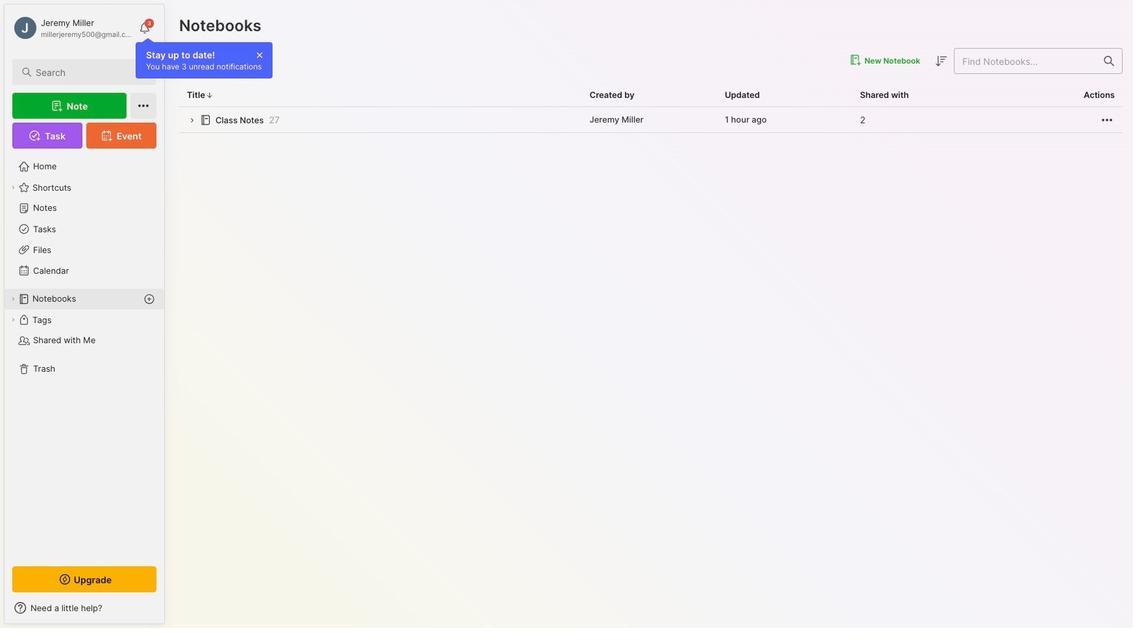 Task type: describe. For each thing, give the bounding box(es) containing it.
WHAT'S NEW field
[[5, 598, 164, 619]]

Search text field
[[36, 66, 145, 79]]

Find Notebooks… text field
[[955, 50, 1097, 72]]

arrow image
[[187, 116, 197, 126]]



Task type: locate. For each thing, give the bounding box(es) containing it.
expand tags image
[[9, 316, 17, 324]]

sort options image
[[934, 53, 949, 69]]

More actions field
[[1100, 112, 1115, 128]]

Sort field
[[934, 53, 949, 69]]

tooltip
[[136, 38, 272, 79]]

none search field inside main element
[[36, 64, 145, 80]]

click to collapse image
[[164, 604, 174, 620]]

row
[[179, 107, 1123, 133]]

main element
[[0, 0, 169, 629]]

more actions image
[[1100, 112, 1115, 128]]

Account field
[[12, 15, 132, 41]]

expand notebooks image
[[9, 295, 17, 303]]

None search field
[[36, 64, 145, 80]]



Task type: vqa. For each thing, say whether or not it's contained in the screenshot.
'Click to collapse' icon
yes



